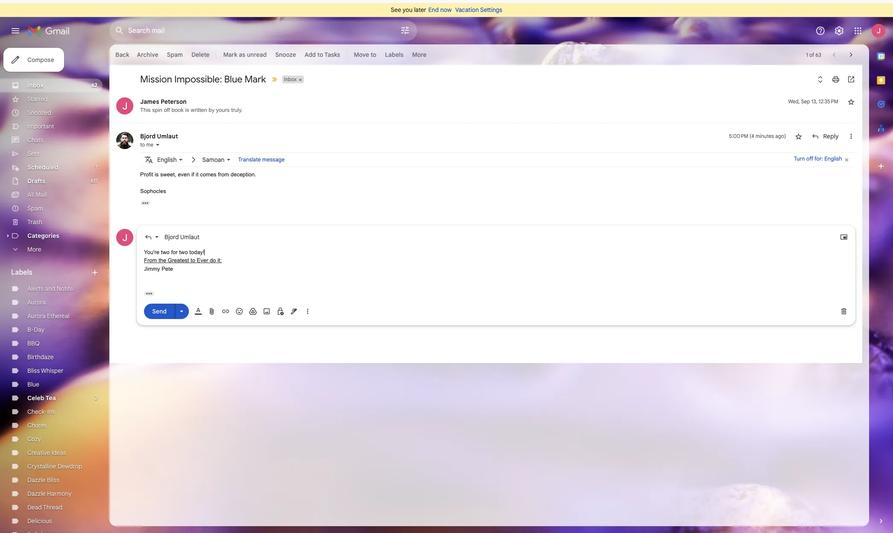 Task type: describe. For each thing, give the bounding box(es) containing it.
translate message
[[238, 157, 285, 163]]

this
[[140, 107, 151, 113]]

older image
[[848, 50, 856, 59]]

alerts and notifs link
[[27, 285, 73, 293]]

drafts
[[27, 177, 45, 185]]

1 vertical spatial off
[[807, 155, 814, 162]]

insert link ‪(⌘k)‬ image
[[222, 307, 230, 316]]

5:00 pm (4 minutes ago) cell
[[730, 132, 787, 141]]

end
[[429, 6, 439, 14]]

toggle confidential mode image
[[276, 307, 285, 316]]

scheduled link
[[27, 164, 58, 171]]

mark as unread button
[[220, 47, 270, 62]]

this spin off book is written by yours truly.
[[140, 107, 243, 113]]

tasks
[[325, 51, 340, 59]]

mission impossible: blue mark
[[140, 74, 266, 85]]

sent
[[27, 150, 40, 158]]

dazzle harmony
[[27, 490, 72, 498]]

later
[[414, 6, 427, 14]]

reply
[[824, 133, 839, 140]]

1 horizontal spatial bjord
[[165, 233, 179, 241]]

b-day link
[[27, 326, 44, 334]]

snoozed link
[[27, 109, 51, 117]]

main menu image
[[10, 26, 21, 36]]

all
[[27, 191, 34, 199]]

samoan list box
[[202, 154, 233, 166]]

turn off for: english
[[794, 155, 843, 162]]

wed,
[[789, 98, 800, 105]]

greatest
[[168, 257, 189, 264]]

delicious
[[27, 518, 52, 526]]

celeb tea link
[[27, 395, 56, 402]]

more button
[[409, 47, 430, 62]]

ins
[[47, 408, 55, 416]]

more for more dropdown button
[[412, 51, 427, 59]]

aurora link
[[27, 299, 46, 307]]

written
[[191, 107, 207, 113]]

back
[[115, 51, 129, 59]]

1 horizontal spatial mark
[[245, 74, 266, 85]]

message
[[262, 157, 285, 163]]

harmony
[[47, 490, 72, 498]]

dewdrop
[[58, 463, 82, 471]]

not starred image for 5:00 pm (4 minutes ago)
[[795, 132, 804, 141]]

snoozed
[[27, 109, 51, 117]]

1 of 63
[[807, 52, 822, 58]]

see you later end now vacation settings
[[391, 6, 503, 14]]

dazzle for dazzle harmony
[[27, 490, 46, 498]]

more for more button
[[27, 246, 41, 254]]

Message Body text field
[[144, 248, 849, 285]]

dazzle bliss link
[[27, 477, 59, 484]]

aurora for aurora ethereal
[[27, 313, 46, 320]]

for
[[171, 249, 178, 256]]

Not starred checkbox
[[848, 97, 856, 106]]

0 horizontal spatial umlaut
[[157, 133, 178, 140]]

spam button
[[164, 47, 186, 62]]

aurora for aurora link
[[27, 299, 46, 307]]

check-ins
[[27, 408, 55, 416]]

compose button
[[3, 48, 64, 72]]

the
[[159, 257, 166, 264]]

more send options image
[[177, 307, 186, 316]]

move
[[354, 51, 369, 59]]

delicious link
[[27, 518, 52, 526]]

Search mail text field
[[128, 27, 376, 35]]

inbox for inbox link
[[27, 82, 44, 89]]

labels button
[[382, 47, 407, 62]]

chores link
[[27, 422, 47, 430]]

bliss whisper
[[27, 367, 63, 375]]

important
[[27, 123, 54, 130]]

13,
[[812, 98, 818, 105]]

0 horizontal spatial is
[[155, 171, 159, 178]]

ever
[[197, 257, 208, 264]]

notifs
[[57, 285, 73, 293]]

snooze button
[[272, 47, 300, 62]]

b-
[[27, 326, 34, 334]]

2 two from the left
[[179, 249, 188, 256]]

peterson
[[161, 98, 187, 106]]

not starred image for wed, sep 13, 12:35 pm
[[848, 97, 856, 106]]

ideas
[[52, 449, 66, 457]]

to inside popup button
[[371, 51, 377, 59]]

1 horizontal spatial english
[[825, 155, 843, 162]]

you're
[[144, 249, 159, 256]]

james
[[140, 98, 159, 106]]

drafts link
[[27, 177, 45, 185]]

0 vertical spatial bjord umlaut
[[140, 133, 178, 140]]

62
[[92, 82, 97, 89]]

1 for 1
[[96, 164, 97, 171]]

check-
[[27, 408, 47, 416]]

inbox link
[[27, 82, 44, 89]]

show trimmed content image
[[140, 201, 151, 205]]

spam inside the labels navigation
[[27, 205, 43, 213]]

mission
[[140, 74, 172, 85]]

from
[[218, 171, 229, 178]]

yours
[[216, 107, 230, 113]]

attach files image
[[208, 307, 216, 316]]

spam inside button
[[167, 51, 183, 59]]

crystalline dewdrop link
[[27, 463, 82, 471]]

add to tasks
[[305, 51, 340, 59]]

mark as unread
[[223, 51, 267, 59]]

minutes
[[756, 133, 775, 139]]

gmail image
[[27, 22, 74, 39]]

translate
[[238, 157, 261, 163]]

settings image
[[835, 26, 845, 36]]

all mail link
[[27, 191, 47, 199]]

by
[[209, 107, 215, 113]]

list containing james peterson
[[109, 89, 860, 332]]

trash
[[27, 219, 42, 226]]

mark inside button
[[223, 51, 238, 59]]

2
[[95, 395, 97, 402]]

book
[[172, 107, 184, 113]]

labels navigation
[[0, 44, 109, 534]]

sent link
[[27, 150, 40, 158]]

categories
[[27, 232, 59, 240]]

even
[[178, 171, 190, 178]]

show details image
[[155, 142, 160, 148]]

you're two for two today! from the greatest to ever do it: jimmy pete
[[144, 249, 222, 272]]

if
[[192, 171, 194, 178]]

see
[[391, 6, 401, 14]]

1 horizontal spatial is
[[185, 107, 189, 113]]

sep
[[802, 98, 811, 105]]

bliss whisper link
[[27, 367, 63, 375]]



Task type: locate. For each thing, give the bounding box(es) containing it.
settings
[[481, 6, 503, 14]]

0 vertical spatial mark
[[223, 51, 238, 59]]

2 aurora from the top
[[27, 313, 46, 320]]

is right profit
[[155, 171, 159, 178]]

back button
[[112, 47, 133, 62]]

more options image
[[305, 307, 310, 316]]

wed, sep 13, 12:35 pm cell
[[789, 97, 839, 106]]

spam up trash
[[27, 205, 43, 213]]

aurora
[[27, 299, 46, 307], [27, 313, 46, 320]]

bjord umlaut
[[140, 133, 178, 140], [165, 233, 200, 241]]

0 vertical spatial more
[[412, 51, 427, 59]]

samoan option
[[202, 154, 225, 166]]

inbox up starred link
[[27, 82, 44, 89]]

creative ideas link
[[27, 449, 66, 457]]

1 horizontal spatial blue
[[224, 74, 243, 85]]

0 vertical spatial bjord
[[140, 133, 156, 140]]

1 horizontal spatial umlaut
[[180, 233, 200, 241]]

delete
[[192, 51, 210, 59]]

to inside the you're two for two today! from the greatest to ever do it: jimmy pete
[[191, 257, 195, 264]]

bliss down crystalline dewdrop
[[47, 477, 59, 484]]

samoan
[[202, 156, 225, 164]]

0 horizontal spatial blue
[[27, 381, 39, 389]]

1 horizontal spatial spam
[[167, 51, 183, 59]]

bjord up to me
[[140, 133, 156, 140]]

1 vertical spatial bliss
[[47, 477, 59, 484]]

impossible:
[[174, 74, 222, 85]]

english
[[825, 155, 843, 162], [157, 156, 177, 164]]

1 aurora from the top
[[27, 299, 46, 307]]

chats link
[[27, 136, 43, 144]]

tea
[[46, 395, 56, 402]]

dead thread
[[27, 504, 62, 512]]

ethereal
[[47, 313, 70, 320]]

umlaut
[[157, 133, 178, 140], [180, 233, 200, 241]]

blue down as
[[224, 74, 243, 85]]

type of response image
[[144, 233, 153, 241]]

0 vertical spatial blue
[[224, 74, 243, 85]]

more inside dropdown button
[[412, 51, 427, 59]]

labels inside labels popup button
[[385, 51, 404, 59]]

insert signature image
[[290, 307, 298, 316]]

0 vertical spatial labels
[[385, 51, 404, 59]]

1 two from the left
[[161, 249, 170, 256]]

1 vertical spatial 1
[[96, 164, 97, 171]]

two right for
[[179, 249, 188, 256]]

0 vertical spatial is
[[185, 107, 189, 113]]

1 vertical spatial dazzle
[[27, 490, 46, 498]]

it:
[[218, 257, 222, 264]]

1 vertical spatial bjord umlaut
[[165, 233, 200, 241]]

english up sweet,
[[157, 156, 177, 164]]

inbox down 'snooze' button
[[284, 76, 297, 83]]

1 up 611 on the left of the page
[[96, 164, 97, 171]]

0 horizontal spatial two
[[161, 249, 170, 256]]

chores
[[27, 422, 47, 430]]

two
[[161, 249, 170, 256], [179, 249, 188, 256]]

archive
[[137, 51, 158, 59]]

1 vertical spatial more
[[27, 246, 41, 254]]

day
[[34, 326, 44, 334]]

archive button
[[134, 47, 162, 62]]

0 horizontal spatial not starred image
[[795, 132, 804, 141]]

not starred image
[[848, 97, 856, 106], [795, 132, 804, 141]]

umlaut up the today!
[[180, 233, 200, 241]]

tab list
[[870, 44, 894, 503]]

alerts
[[27, 285, 43, 293]]

list
[[109, 89, 860, 332]]

delete button
[[188, 47, 213, 62]]

1 vertical spatial spam
[[27, 205, 43, 213]]

1 vertical spatial not starred image
[[795, 132, 804, 141]]

english list box
[[157, 154, 185, 166]]

bjord up for
[[165, 233, 179, 241]]

profit is sweet, even if it comes from deception.
[[140, 171, 256, 178]]

bjord
[[140, 133, 156, 140], [165, 233, 179, 241]]

0 vertical spatial not starred image
[[848, 97, 856, 106]]

1 vertical spatial is
[[155, 171, 159, 178]]

to
[[318, 51, 323, 59], [371, 51, 377, 59], [140, 142, 145, 148], [191, 257, 195, 264]]

0 vertical spatial bliss
[[27, 367, 40, 375]]

mark down unread
[[245, 74, 266, 85]]

1 horizontal spatial labels
[[385, 51, 404, 59]]

move to button
[[351, 47, 380, 62]]

turn
[[794, 155, 806, 162]]

support image
[[816, 26, 826, 36]]

aurora ethereal link
[[27, 313, 70, 320]]

to me
[[140, 142, 154, 148]]

1 vertical spatial umlaut
[[180, 233, 200, 241]]

1 horizontal spatial not starred image
[[848, 97, 856, 106]]

labels heading
[[11, 269, 91, 277]]

cozy link
[[27, 436, 41, 443]]

bjord umlaut up show details 'image'
[[140, 133, 178, 140]]

off down james peterson
[[164, 107, 170, 113]]

dazzle for dazzle bliss
[[27, 477, 46, 484]]

discard draft ‪(⌘⇧d)‬ image
[[840, 307, 849, 316]]

alerts and notifs
[[27, 285, 73, 293]]

spin
[[152, 107, 163, 113]]

english right for:
[[825, 155, 843, 162]]

63
[[816, 52, 822, 58]]

crystalline dewdrop
[[27, 463, 82, 471]]

insert photo image
[[263, 307, 271, 316]]

english inside list box
[[157, 156, 177, 164]]

1 inside the labels navigation
[[96, 164, 97, 171]]

0 horizontal spatial spam
[[27, 205, 43, 213]]

None search field
[[109, 21, 417, 41]]

jimmy
[[144, 266, 160, 272]]

dazzle up dead
[[27, 490, 46, 498]]

aurora down alerts
[[27, 299, 46, 307]]

aurora ethereal
[[27, 313, 70, 320]]

birthdaze
[[27, 354, 54, 361]]

1 horizontal spatial 1
[[807, 52, 809, 58]]

wed, sep 13, 12:35 pm
[[789, 98, 839, 105]]

not starred image right 12:35 pm at the top
[[848, 97, 856, 106]]

5:00 pm (4 minutes ago)
[[730, 133, 787, 139]]

to down the today!
[[191, 257, 195, 264]]

send button
[[144, 304, 175, 319]]

insert emoji ‪(⌘⇧2)‬ image
[[235, 307, 244, 316]]

0 vertical spatial umlaut
[[157, 133, 178, 140]]

categories link
[[27, 232, 59, 240]]

and
[[45, 285, 55, 293]]

cozy
[[27, 436, 41, 443]]

inbox button
[[282, 76, 298, 83]]

to right add
[[318, 51, 323, 59]]

1 horizontal spatial bliss
[[47, 477, 59, 484]]

2 dazzle from the top
[[27, 490, 46, 498]]

ago)
[[776, 133, 787, 139]]

bbq
[[27, 340, 40, 348]]

0 horizontal spatial off
[[164, 107, 170, 113]]

0 horizontal spatial labels
[[11, 269, 32, 277]]

labels up alerts
[[11, 269, 32, 277]]

advanced search options image
[[397, 22, 414, 39]]

crystalline
[[27, 463, 56, 471]]

send
[[152, 308, 167, 316]]

1 vertical spatial labels
[[11, 269, 32, 277]]

1 horizontal spatial off
[[807, 155, 814, 162]]

me
[[146, 142, 154, 148]]

1
[[807, 52, 809, 58], [96, 164, 97, 171]]

0 horizontal spatial bjord
[[140, 133, 156, 140]]

more inside button
[[27, 246, 41, 254]]

blue up celeb in the left of the page
[[27, 381, 39, 389]]

1 dazzle from the top
[[27, 477, 46, 484]]

search mail image
[[112, 23, 127, 38]]

vacation
[[456, 6, 479, 14]]

1 vertical spatial aurora
[[27, 313, 46, 320]]

sweet,
[[160, 171, 176, 178]]

show trimmed content image
[[144, 291, 154, 296]]

spam left delete
[[167, 51, 183, 59]]

trash link
[[27, 219, 42, 226]]

labels inside the labels navigation
[[11, 269, 32, 277]]

unread
[[247, 51, 267, 59]]

pete
[[162, 266, 173, 272]]

0 horizontal spatial english
[[157, 156, 177, 164]]

insert files using drive image
[[249, 307, 257, 316]]

inbox inside the labels navigation
[[27, 82, 44, 89]]

english option
[[157, 154, 177, 166]]

starred
[[27, 95, 48, 103]]

0 vertical spatial spam
[[167, 51, 183, 59]]

1 for 1 of 63
[[807, 52, 809, 58]]

1 horizontal spatial two
[[179, 249, 188, 256]]

more down categories
[[27, 246, 41, 254]]

of
[[810, 52, 815, 58]]

1 horizontal spatial inbox
[[284, 76, 297, 83]]

chats
[[27, 136, 43, 144]]

today!
[[189, 249, 205, 256]]

bjord umlaut up for
[[165, 233, 200, 241]]

two up the
[[161, 249, 170, 256]]

0 vertical spatial off
[[164, 107, 170, 113]]

it
[[196, 171, 199, 178]]

umlaut up show details 'image'
[[157, 133, 178, 140]]

0 horizontal spatial inbox
[[27, 82, 44, 89]]

inbox inside 'button'
[[284, 76, 297, 83]]

0 horizontal spatial bliss
[[27, 367, 40, 375]]

to right move
[[371, 51, 377, 59]]

important link
[[27, 123, 54, 130]]

0 horizontal spatial more
[[27, 246, 41, 254]]

not starred image right ago)
[[795, 132, 804, 141]]

0 vertical spatial aurora
[[27, 299, 46, 307]]

1 horizontal spatial more
[[412, 51, 427, 59]]

bliss up blue link
[[27, 367, 40, 375]]

off left for:
[[807, 155, 814, 162]]

whisper
[[41, 367, 63, 375]]

1 vertical spatial bjord
[[165, 233, 179, 241]]

0 horizontal spatial mark
[[223, 51, 238, 59]]

Not starred checkbox
[[795, 132, 804, 141]]

more button
[[0, 243, 103, 257]]

is right book
[[185, 107, 189, 113]]

labels left more dropdown button
[[385, 51, 404, 59]]

blue inside the labels navigation
[[27, 381, 39, 389]]

more right labels popup button
[[412, 51, 427, 59]]

to left me
[[140, 142, 145, 148]]

mark left as
[[223, 51, 238, 59]]

1 vertical spatial mark
[[245, 74, 266, 85]]

aurora down aurora link
[[27, 313, 46, 320]]

1 left of
[[807, 52, 809, 58]]

(4
[[750, 133, 755, 139]]

dazzle down crystalline on the left bottom
[[27, 477, 46, 484]]

5:00 pm
[[730, 133, 749, 139]]

deception.
[[231, 171, 256, 178]]

0 vertical spatial dazzle
[[27, 477, 46, 484]]

to inside button
[[318, 51, 323, 59]]

bliss
[[27, 367, 40, 375], [47, 477, 59, 484]]

mark
[[223, 51, 238, 59], [245, 74, 266, 85]]

1 vertical spatial blue
[[27, 381, 39, 389]]

all mail
[[27, 191, 47, 199]]

creative ideas
[[27, 449, 66, 457]]

0 horizontal spatial 1
[[96, 164, 97, 171]]

0 vertical spatial 1
[[807, 52, 809, 58]]

sophocles
[[140, 188, 166, 195]]

celeb
[[27, 395, 44, 402]]

comes
[[200, 171, 217, 178]]

spam link
[[27, 205, 43, 213]]

inbox for 'inbox' 'button'
[[284, 76, 297, 83]]

add to tasks button
[[301, 47, 344, 62]]

scheduled
[[27, 164, 58, 171]]



Task type: vqa. For each thing, say whether or not it's contained in the screenshot.
Dewdrop
yes



